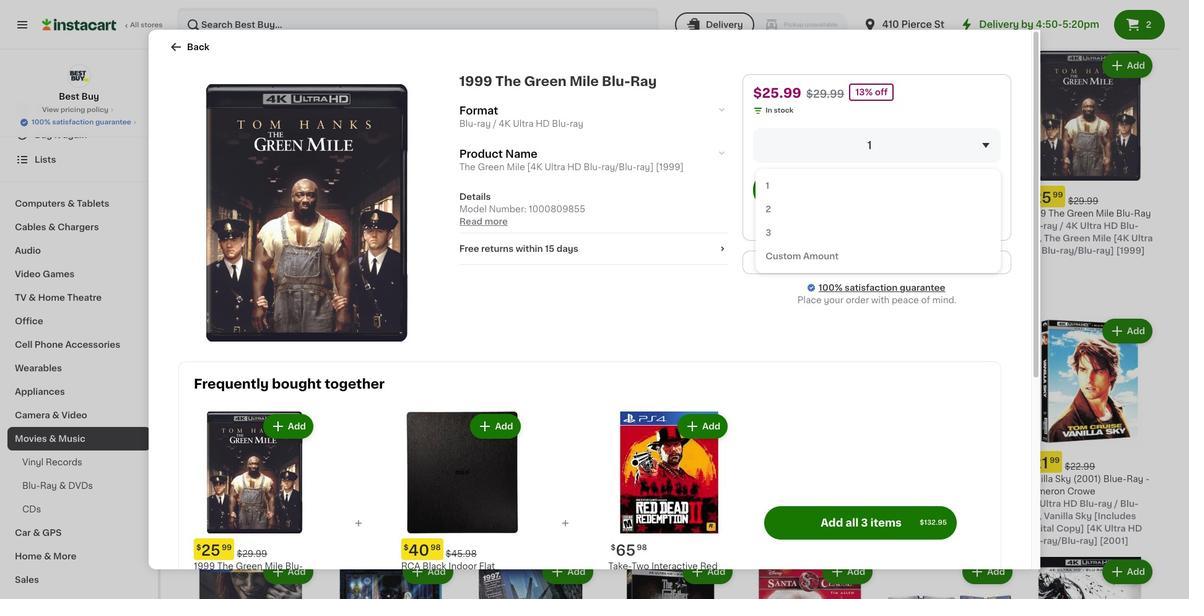Task type: locate. For each thing, give the bounding box(es) containing it.
$29.99 original price: $31.99 element
[[186, 186, 316, 207]]

0 vertical spatial 4
[[772, 258, 778, 267]]

$ 25 99 up 1999 the green mile blu- ray
[[196, 544, 232, 558]]

& for video
[[52, 411, 59, 420]]

ray] inside creepshow (1982) blu-ray - george a. romero - shout! factory 4k ultra hd blu-ray / blu- ray, creepshow [4k ultra hd blu-ray/blu-ray] [1982]
[[940, 271, 958, 280]]

1 vertical spatial satisfaction
[[845, 284, 898, 293]]

accessories
[[65, 341, 120, 349]]

0 vertical spatial 1 each
[[746, 18, 773, 27]]

delivery
[[980, 20, 1019, 29], [706, 20, 743, 29]]

guarantee down policy
[[95, 119, 131, 126]]

25 for 1999 the green mile blu- ray
[[201, 544, 220, 558]]

4k inside 4k ultra hd blu-ray / blu- ray, army of darkness [4k ultra hd blu-ray/blu-ray] [1992], 2 total options
[[466, 246, 478, 255]]

1 vertical spatial 100%
[[819, 284, 843, 293]]

1 horizontal spatial buy
[[82, 92, 99, 101]]

0 vertical spatial $ 25 99
[[1028, 191, 1063, 205]]

collection inside jurassic world ultimate collection (2022) blu-ray - universal pictures home entertainment
[[746, 487, 790, 496]]

pictures inside bullet train (2022) blu-ray - sony pictures blu-ray / 4k ultra hd blu- ray, bullet train [includes digital copy] [4k ultra hd blu-ray/blu-ray] [2022], 2 total options
[[350, 222, 386, 230]]

1 horizontal spatial copy
[[789, 209, 813, 218]]

$58.98 original price: $70.98 element
[[606, 451, 736, 473]]

of up edition
[[491, 209, 500, 218]]

0 vertical spatial 3
[[766, 229, 772, 237]]

video down audio
[[15, 270, 41, 279]]

$34.99 right $ 26 99
[[369, 197, 400, 206]]

tv & home theatre
[[15, 294, 102, 302]]

ray] inside the 4k ultra hd blu-ray, planet earth ii [4k ultra hd blu-ray] [3 discs]
[[436, 18, 454, 27]]

hd
[[364, 5, 378, 14], [401, 18, 415, 27], [536, 120, 550, 128], [568, 163, 582, 172], [852, 209, 866, 218], [535, 222, 549, 230], [1104, 222, 1118, 230], [404, 234, 419, 243], [824, 234, 839, 243], [224, 246, 238, 255], [504, 246, 518, 255], [924, 246, 938, 255], [1025, 246, 1040, 255], [429, 259, 443, 267], [817, 259, 832, 267], [999, 259, 1013, 267], [257, 271, 272, 280], [489, 271, 504, 280], [466, 487, 480, 496], [628, 500, 643, 508], [964, 500, 979, 508], [1064, 500, 1078, 508], [504, 512, 518, 521], [988, 524, 1003, 533], [1128, 524, 1143, 533], [466, 537, 480, 546]]

98 right the 40
[[431, 545, 441, 552]]

$26.99 original price: $34.99 element for army of darkness collector's edition 4k ultra hd + blu-ray 1992 - sam raimi - shout factory
[[466, 186, 596, 207]]

0 horizontal spatial delivery
[[706, 20, 743, 29]]

99 up alligator
[[214, 457, 224, 464]]

0 horizontal spatial 65
[[616, 544, 636, 558]]

1 vertical spatial factory
[[497, 500, 530, 508]]

$25.99 original price: $29.99 element
[[746, 186, 876, 207], [1025, 186, 1155, 207], [194, 539, 316, 561]]

ray/blu-
[[602, 163, 637, 172], [1060, 246, 1097, 255], [344, 271, 381, 280], [524, 271, 561, 280], [746, 271, 782, 280], [904, 271, 940, 280], [186, 284, 222, 292], [501, 537, 537, 546], [904, 537, 940, 546], [1044, 537, 1080, 546]]

1 vertical spatial train
[[373, 246, 395, 255]]

1 horizontal spatial $25.99 original price: $29.99 element
[[746, 186, 876, 207]]

ray
[[477, 120, 491, 128], [570, 120, 584, 128], [425, 209, 438, 218], [985, 209, 998, 218], [204, 222, 217, 230], [577, 222, 591, 230], [1044, 222, 1058, 230], [344, 234, 358, 243], [764, 234, 778, 243], [259, 246, 273, 255], [539, 246, 553, 255], [958, 246, 973, 255], [500, 487, 513, 496], [701, 487, 715, 496], [841, 487, 855, 496], [904, 500, 918, 508], [1098, 500, 1113, 508], [539, 512, 553, 521]]

ray]
[[436, 18, 454, 27], [637, 163, 654, 172], [1097, 246, 1115, 255], [381, 271, 398, 280], [561, 271, 578, 280], [782, 271, 800, 280], [940, 271, 958, 280], [222, 284, 240, 292], [537, 537, 555, 546], [940, 537, 958, 546], [1080, 537, 1098, 546]]

$25.99 original price: $29.99 element up 1999 the green mile blu- ray
[[194, 539, 316, 561]]

run down "martin"
[[527, 524, 544, 533]]

avatar down '(2009)'
[[205, 259, 233, 267]]

ray] inside 1999 the green mile blu-ray blu-ray / 4k ultra hd blu- ray, the green mile [4k ultra hd blu-ray/blu-ray] [1999]
[[1097, 246, 1115, 255]]

copy] inside avatar (2009) 4k ultra hd, blu-ray & digital - james cameron 4k ultra hd blu-ray / blu- ray, avatar [includes digital copy] [4k ultra hd blu- ray/blu-ray] [2009], 2 total options
[[186, 271, 214, 280]]

alien
[[326, 475, 347, 484]]

4k inside the 4k ultra hd blu-ray, planet earth ii [4k ultra hd blu-ray] [3 discs]
[[326, 5, 338, 14]]

green for 1999 the green mile blu-ray blu-ray / 4k ultra hd blu- ray, the green mile [4k ultra hd blu-ray/blu-ray] [1999]
[[1067, 209, 1094, 218]]

ray] inside '$ 25 65 digital copy 4k ultra hd (2023) blu-ray blu-ray / 4k ultra hd blu- ray, 65 [includes digital copy] [4k ultra hd blu- ray/blu-ray] [2023], 2 total options'
[[782, 271, 800, 280]]

[1992],
[[466, 284, 497, 292]]

2 horizontal spatial $29.99
[[1068, 197, 1099, 206]]

1 vertical spatial guarantee
[[900, 284, 946, 293]]

$ inside $ 65 98
[[611, 545, 616, 552]]

0 horizontal spatial (2023)
[[653, 487, 681, 496]]

2 vertical spatial $ 25 99
[[196, 544, 232, 558]]

1 vertical spatial pictures
[[788, 500, 824, 508]]

100%
[[32, 119, 50, 126], [819, 284, 843, 293]]

delivery by 4:50-5:20pm
[[980, 20, 1100, 29]]

view pricing policy
[[42, 107, 108, 113]]

$132.95
[[920, 520, 947, 527]]

1 vertical spatial avatar
[[205, 259, 233, 267]]

army up edition
[[466, 209, 489, 218]]

movie
[[675, 475, 702, 484]]

1 vertical spatial 1999
[[1025, 209, 1047, 218]]

darkness up raimi
[[502, 209, 543, 218]]

with down 100% satisfaction guarantee link
[[872, 296, 890, 305]]

1 horizontal spatial video
[[62, 411, 87, 420]]

1 horizontal spatial cameron
[[1025, 487, 1065, 496]]

digital inside alien 6-film collection blu- ray with digital copy
[[367, 487, 395, 496]]

vinyl records
[[22, 458, 82, 467]]

& inside "link"
[[67, 199, 75, 208]]

1 horizontal spatial sky
[[1076, 512, 1092, 521]]

$ 25 99 for midnight
[[468, 456, 504, 471]]

midnight up shout!
[[466, 475, 504, 484]]

your
[[824, 296, 844, 305]]

copy] inside bullet train (2022) blu-ray - sony pictures blu-ray / 4k ultra hd blu- ray, bullet train [includes digital copy] [4k ultra hd blu-ray/blu-ray] [2022], 2 total options
[[357, 259, 385, 267]]

99 inside "$25.99 original price: $28.99" element
[[494, 457, 504, 464]]

4 left interest-
[[772, 258, 778, 267]]

1 horizontal spatial 65
[[746, 209, 757, 218]]

ray/blu- inside creepshow (1982) blu-ray - george a. romero - shout! factory 4k ultra hd blu-ray / blu- ray, creepshow [4k ultra hd blu-ray/blu-ray] [1982]
[[904, 271, 940, 280]]

ray] inside midnight run (1988) 4k ultra hd blu-ray - martin brest - shout! factory 4k ultra hd blu-ray / blu- ray, midnight run [4k ultra hd blu-ray/blu-ray] [1988]
[[537, 537, 555, 546]]

collection down equalizer
[[606, 487, 650, 496]]

buy up policy
[[82, 92, 99, 101]]

vanilla down crowe
[[1044, 512, 1074, 521]]

[includes
[[397, 246, 439, 255], [778, 246, 820, 255], [235, 259, 278, 267], [948, 512, 990, 521], [1094, 512, 1136, 521]]

2 horizontal spatial 1999
[[1025, 209, 1047, 218]]

ray down format
[[477, 120, 491, 128]]

[4k inside vanilla sky (2001) blue-ray - cameron crowe 4k ultra hd blu-ray / blu- ray, vanilla sky [includes digital copy] [4k ultra hd blu-ray/blu-ray] [2001]
[[1087, 524, 1103, 533]]

order
[[846, 296, 869, 305]]

0 horizontal spatial run
[[507, 475, 524, 484]]

delivery inside button
[[706, 20, 743, 29]]

green
[[524, 75, 567, 88], [478, 163, 505, 172], [1067, 209, 1094, 218], [1063, 234, 1091, 243], [236, 563, 263, 571]]

1 horizontal spatial with
[[922, 258, 940, 267]]

$26.99 original price: $34.99 element
[[326, 186, 456, 207], [466, 186, 596, 207], [186, 451, 316, 473]]

/ inside 4k ultra hd blu-ray / blu- ray, army of darkness [4k ultra hd blu-ray/blu-ray] [1992], 2 total options
[[555, 246, 559, 255]]

/ inside midnight run (1988) 4k ultra hd blu-ray - martin brest - shout! factory 4k ultra hd blu-ray / blu- ray, midnight run [4k ultra hd blu-ray/blu-ray] [1988]
[[555, 512, 559, 521]]

[includes up [2022],
[[397, 246, 439, 255]]

vanilla down "21"
[[1025, 475, 1053, 484]]

blu- inside jurassic world ultimate collection (2022) blu-ray - universal pictures home entertainment
[[823, 487, 841, 496]]

pricing
[[61, 107, 85, 113]]

total inside '$ 25 65 digital copy 4k ultra hd (2023) blu-ray blu-ray / 4k ultra hd blu- ray, 65 [includes digital copy] [4k ultra hd blu- ray/blu-ray] [2023], 2 total options'
[[844, 271, 864, 280]]

98 up two
[[637, 545, 647, 552]]

days
[[557, 245, 579, 253]]

pictures down world
[[788, 500, 824, 508]]

$ for 1999 the green mile blu-ray
[[1028, 191, 1033, 199]]

0 horizontal spatial $29.99
[[237, 550, 267, 559]]

buy left it
[[35, 131, 52, 139]]

items
[[871, 519, 902, 528]]

0 horizontal spatial $34.99
[[229, 463, 260, 471]]

21
[[1033, 456, 1049, 471]]

$ for vanilla sky (2001) blue-ray - cameron crowe
[[1028, 457, 1033, 464]]

creepshow down factory
[[904, 259, 956, 267]]

army down returns
[[485, 259, 509, 267]]

1 vertical spatial $ 25 99
[[468, 456, 504, 471]]

$34.99 up 1980 alligator blu-ray
[[229, 463, 260, 471]]

1 inside field
[[868, 141, 872, 151]]

1 inside button
[[746, 18, 749, 27]]

- inside bullet train (2022) blu-ray - sony pictures blu-ray / 4k ultra hd blu- ray, bullet train [includes digital copy] [4k ultra hd blu-ray/blu-ray] [2022], 2 total options
[[441, 209, 445, 218]]

satisfaction up place your order with peace of mind.
[[845, 284, 898, 293]]

99 for 1999 the green mile blu- ray
[[222, 545, 232, 552]]

copy up custom
[[789, 209, 813, 218]]

1 horizontal spatial 1999
[[459, 75, 492, 88]]

0 vertical spatial army
[[466, 209, 489, 218]]

1 vertical spatial home
[[826, 500, 852, 508]]

home down video games
[[38, 294, 65, 302]]

interactive
[[652, 563, 698, 571]]

cameron inside avatar (2009) 4k ultra hd, blu-ray & digital - james cameron 4k ultra hd blu-ray / blu- ray, avatar [includes digital copy] [4k ultra hd blu- ray/blu-ray] [2009], 2 total options
[[186, 234, 226, 243]]

& left dvds
[[59, 482, 66, 491]]

$29.99 for 1999 the green mile blu-ray
[[1068, 197, 1099, 206]]

music
[[58, 435, 85, 444]]

& left tablets
[[67, 199, 75, 208]]

[4k inside bullet train (2022) blu-ray - sony pictures blu-ray / 4k ultra hd blu- ray, bullet train [includes digital copy] [4k ultra hd blu-ray/blu-ray] [2022], 2 total options
[[387, 259, 403, 267]]

audio
[[15, 247, 41, 255]]

1999 for 1999 the green mile blu-ray blu-ray / 4k ultra hd blu- ray, the green mile [4k ultra hd blu-ray/blu-ray] [1999]
[[1025, 209, 1047, 218]]

1999 the green mile blu-ray
[[459, 75, 657, 88]]

& left music on the left bottom of page
[[49, 435, 56, 444]]

home inside jurassic world ultimate collection (2022) blu-ray - universal pictures home entertainment
[[826, 500, 852, 508]]

98 inside 58 98
[[634, 457, 644, 464]]

delivery for delivery
[[706, 20, 743, 29]]

collection inside the equalizer 3-movie collection (2023) blu-ray - 4k ultra hd 1 each
[[606, 487, 650, 496]]

2 vertical spatial 1999
[[194, 563, 215, 571]]

ray, inside 1999 the green mile blu-ray blu-ray / 4k ultra hd blu- ray, the green mile [4k ultra hd blu-ray/blu-ray] [1999]
[[1025, 234, 1042, 243]]

copy] inside the 'blu-ray / 4k ultra hd blu- ray, scream 2 [includes digital copy] [4k ultra hd blu-ray/blu-ray] [1997]'
[[917, 524, 945, 533]]

65 left the amount
[[764, 246, 776, 255]]

satisfaction
[[52, 119, 94, 126], [845, 284, 898, 293]]

1 vertical spatial (2023)
[[653, 487, 681, 496]]

98 right 58
[[634, 457, 644, 464]]

0 vertical spatial (2023)
[[746, 222, 774, 230]]

ray
[[631, 75, 657, 88], [1135, 209, 1151, 218], [794, 222, 811, 230], [265, 475, 282, 484], [1127, 475, 1144, 484], [40, 482, 57, 491], [326, 487, 343, 496], [194, 575, 211, 584]]

total inside avatar (2009) 4k ultra hd, blu-ray & digital - james cameron 4k ultra hd blu-ray / blu- ray, avatar [includes digital copy] [4k ultra hd blu- ray/blu-ray] [2009], 2 total options
[[285, 284, 306, 292]]

98
[[634, 457, 644, 464], [431, 545, 441, 552], [637, 545, 647, 552]]

0 horizontal spatial $ 25 99
[[196, 544, 232, 558]]

product group
[[466, 51, 596, 294], [746, 51, 876, 294], [885, 51, 1016, 282], [1025, 51, 1155, 257], [186, 316, 316, 485], [326, 316, 456, 498], [1025, 316, 1155, 547], [194, 412, 316, 600], [401, 412, 523, 585], [609, 412, 731, 600], [186, 557, 316, 600], [326, 557, 456, 600], [466, 557, 596, 600], [606, 557, 736, 600], [746, 557, 876, 600], [885, 557, 1016, 600], [1025, 557, 1155, 600]]

within
[[516, 245, 543, 253]]

1 inside the equalizer 3-movie collection (2023) blu-ray - 4k ultra hd 1 each
[[606, 512, 609, 521]]

4k inside 1999 the green mile blu-ray blu-ray / 4k ultra hd blu- ray, the green mile [4k ultra hd blu-ray/blu-ray] [1999]
[[1066, 222, 1078, 230]]

& right camera
[[52, 411, 59, 420]]

$ inside '$ 25 65 digital copy 4k ultra hd (2023) blu-ray blu-ray / 4k ultra hd blu- ray, 65 [includes digital copy] [4k ultra hd blu- ray/blu-ray] [2023], 2 total options'
[[748, 191, 753, 199]]

99 inside "29 99"
[[214, 191, 224, 199]]

1 horizontal spatial pictures
[[788, 500, 824, 508]]

mile for 1999 the green mile blu- ray
[[265, 563, 283, 571]]

ultra inside army of darkness collector's edition 4k ultra hd + blu-ray 1992 - sam raimi - shout factory
[[512, 222, 533, 230]]

2 horizontal spatial collection
[[746, 487, 790, 496]]

15
[[545, 245, 555, 253]]

1 horizontal spatial (2022)
[[792, 487, 821, 496]]

1 horizontal spatial (2023)
[[746, 222, 774, 230]]

4k
[[326, 5, 338, 14], [499, 120, 511, 128], [248, 209, 259, 218], [815, 209, 827, 218], [498, 222, 510, 230], [1066, 222, 1078, 230], [366, 234, 379, 243], [786, 234, 799, 243], [186, 246, 198, 255], [466, 246, 478, 255], [885, 246, 898, 255], [556, 475, 568, 484], [723, 487, 735, 496], [926, 500, 938, 508], [1025, 500, 1038, 508], [466, 512, 478, 521]]

1 1 each from the top
[[746, 18, 773, 27]]

tv & home theatre link
[[7, 286, 151, 310]]

0 horizontal spatial cameron
[[186, 234, 226, 243]]

4 inside take-two interactive red dead redemption 2 playstation 4 game
[[661, 587, 666, 596]]

sky down $22.99
[[1056, 475, 1072, 484]]

copy]
[[357, 259, 385, 267], [746, 259, 774, 267], [186, 271, 214, 280], [917, 524, 945, 533], [1057, 524, 1085, 533]]

ray inside 1999 the green mile blu-ray blu-ray / 4k ultra hd blu- ray, the green mile [4k ultra hd blu-ray/blu-ray] [1999]
[[1044, 222, 1058, 230]]

& for music
[[49, 435, 56, 444]]

& for chargers
[[48, 223, 56, 232]]

(2023) down 3-
[[653, 487, 681, 496]]

home up sales
[[15, 553, 42, 561]]

[1982]
[[960, 271, 989, 280]]

& for tablets
[[67, 199, 75, 208]]

ray/blu- inside vanilla sky (2001) blue-ray - cameron crowe 4k ultra hd blu-ray / blu- ray, vanilla sky [includes digital copy] [4k ultra hd blu-ray/blu-ray] [2001]
[[1044, 537, 1080, 546]]

creepshow (1982) blu-ray - george a. romero - shout! factory 4k ultra hd blu-ray / blu- ray, creepshow [4k ultra hd blu-ray/blu-ray] [1982]
[[885, 209, 1013, 280]]

list box
[[756, 169, 1001, 273]]

25
[[753, 191, 772, 205], [1033, 191, 1052, 205], [473, 456, 492, 471], [201, 544, 220, 558]]

cameron
[[186, 234, 226, 243], [1025, 487, 1065, 496]]

format
[[459, 106, 498, 116]]

99 right "21"
[[1050, 457, 1060, 464]]

ray right "shout!"
[[1044, 222, 1058, 230]]

ray/blu- inside 1999 the green mile blu-ray blu-ray / 4k ultra hd blu- ray, the green mile [4k ultra hd blu-ray/blu-ray] [1999]
[[1060, 246, 1097, 255]]

1 vertical spatial 100% satisfaction guarantee
[[819, 284, 946, 293]]

1 horizontal spatial 3
[[861, 519, 868, 528]]

0 vertical spatial run
[[507, 475, 524, 484]]

$29.99 left "13%"
[[807, 89, 845, 99]]

again
[[63, 131, 87, 139]]

$40.98 original price: $45.98 element
[[401, 539, 523, 561]]

(1982)
[[937, 209, 965, 218]]

3 right all
[[861, 519, 868, 528]]

factory down "martin"
[[497, 500, 530, 508]]

1 horizontal spatial 26
[[333, 191, 353, 205]]

1 vertical spatial buy
[[35, 131, 52, 139]]

0 horizontal spatial 4
[[661, 587, 666, 596]]

0 vertical spatial home
[[38, 294, 65, 302]]

model
[[459, 205, 487, 214]]

2 horizontal spatial $25.99 original price: $29.99 element
[[1025, 186, 1155, 207]]

st
[[935, 20, 945, 29]]

None search field
[[177, 7, 659, 42]]

0 horizontal spatial 26
[[193, 456, 213, 471]]

1 inside 1 2 3 custom amount
[[766, 182, 770, 190]]

digital
[[759, 209, 787, 218], [229, 222, 257, 230], [822, 246, 851, 255], [280, 259, 309, 267], [326, 259, 355, 267], [367, 487, 395, 496], [885, 524, 915, 533], [1025, 524, 1055, 533]]

65 left 1 2 3 custom amount
[[746, 209, 757, 218]]

pictures right sony
[[350, 222, 386, 230]]

blu- inside army of darkness collector's edition 4k ultra hd + blu-ray 1992 - sam raimi - shout factory
[[559, 222, 577, 230]]

product group containing 65
[[609, 412, 731, 600]]

0 vertical spatial bullet
[[326, 209, 351, 218]]

$ 25 99 for 1999
[[1028, 191, 1063, 205]]

run
[[507, 475, 524, 484], [527, 524, 544, 533]]

100% satisfaction guarantee down view pricing policy link
[[32, 119, 131, 126]]

1 each
[[746, 18, 773, 27], [746, 512, 773, 521]]

[4k inside avatar (2009) 4k ultra hd, blu-ray & digital - james cameron 4k ultra hd blu-ray / blu- ray, avatar [includes digital copy] [4k ultra hd blu- ray/blu-ray] [2009], 2 total options
[[216, 271, 232, 280]]

0 vertical spatial guarantee
[[95, 119, 131, 126]]

25 for midnight run (1988) 4k ultra hd blu-ray - martin brest - shout! factory
[[473, 456, 492, 471]]

99 up bullet train (2022) blu-ray - sony pictures blu-ray / 4k ultra hd blu- ray, bullet train [includes digital copy] [4k ultra hd blu-ray/blu-ray] [2022], 2 total options
[[354, 191, 364, 199]]

[includes up [1997]
[[948, 512, 990, 521]]

alien 6-film collection blu- ray with digital copy
[[326, 475, 444, 496]]

- inside vanilla sky (2001) blue-ray - cameron crowe 4k ultra hd blu-ray / blu- ray, vanilla sky [includes digital copy] [4k ultra hd blu-ray/blu-ray] [2001]
[[1146, 475, 1150, 484]]

4 down redemption
[[661, 587, 666, 596]]

$29.99
[[807, 89, 845, 99], [1068, 197, 1099, 206], [237, 550, 267, 559]]

0 horizontal spatial [1999]
[[656, 163, 684, 172]]

copy down $24.99 original price: $34.99 element
[[397, 487, 421, 496]]

0 vertical spatial sky
[[1056, 475, 1072, 484]]

3 for all
[[861, 519, 868, 528]]

1 vertical spatial bullet
[[345, 246, 371, 255]]

blu- inside 1999 the green mile blu- ray
[[285, 563, 303, 571]]

(2022) inside bullet train (2022) blu-ray - sony pictures blu-ray / 4k ultra hd blu- ray, bullet train [includes digital copy] [4k ultra hd blu-ray/blu-ray] [2022], 2 total options
[[376, 209, 405, 218]]

film
[[359, 475, 377, 484]]

darkness down 15
[[522, 259, 564, 267]]

99 left $28.99
[[494, 457, 504, 464]]

1 horizontal spatial $29.99
[[807, 89, 845, 99]]

ray down collector's
[[577, 222, 591, 230]]

computers & tablets link
[[7, 192, 151, 216]]

details model number: 1000809855 read more
[[459, 193, 586, 226]]

0 vertical spatial video
[[15, 270, 41, 279]]

ray] inside vanilla sky (2001) blue-ray - cameron crowe 4k ultra hd blu-ray / blu- ray, vanilla sky [includes digital copy] [4k ultra hd blu-ray/blu-ray] [2001]
[[1080, 537, 1098, 546]]

ray down "martin"
[[539, 512, 553, 521]]

26 up 1980
[[193, 456, 213, 471]]

(2023) up custom
[[746, 222, 774, 230]]

product name the green mile [4k ultra hd blu-ray/blu-ray] [1999]
[[459, 149, 684, 172]]

- inside the equalizer 3-movie collection (2023) blu-ray - 4k ultra hd 1 each
[[717, 487, 721, 496]]

[includes up [2001]
[[1094, 512, 1136, 521]]

[includes up interest-
[[778, 246, 820, 255]]

$34.99 up army of darkness collector's edition 4k ultra hd + blu-ray 1992 - sam raimi - shout factory
[[509, 197, 540, 206]]

video inside video games link
[[15, 270, 41, 279]]

26 up sony
[[333, 191, 353, 205]]

read
[[459, 217, 483, 226]]

ray down movie at the bottom of the page
[[701, 487, 715, 496]]

ray down blue-
[[1098, 500, 1113, 508]]

product group containing 21
[[1025, 316, 1155, 547]]

0 horizontal spatial satisfaction
[[52, 119, 94, 126]]

26 for $ 26
[[473, 191, 492, 205]]

ray down james
[[259, 246, 273, 255]]

0 horizontal spatial $26.99 original price: $34.99 element
[[186, 451, 316, 473]]

$ 25 99
[[1028, 191, 1063, 205], [468, 456, 504, 471], [196, 544, 232, 558]]

0 vertical spatial $29.99
[[807, 89, 845, 99]]

collection down $24.99 original price: $34.99 element
[[379, 475, 424, 484]]

$25.99 original price: $29.99 element for the
[[1025, 186, 1155, 207]]

99 for 1999 the green mile blu-ray
[[1053, 191, 1063, 199]]

video
[[15, 270, 41, 279], [62, 411, 87, 420]]

home up all
[[826, 500, 852, 508]]

26 for $ 26 99
[[333, 191, 353, 205]]

[includes inside avatar (2009) 4k ultra hd, blu-ray & digital - james cameron 4k ultra hd blu-ray / blu- ray, avatar [includes digital copy] [4k ultra hd blu- ray/blu-ray] [2009], 2 total options
[[235, 259, 278, 267]]

1 horizontal spatial delivery
[[980, 20, 1019, 29]]

1 vertical spatial (2022)
[[792, 487, 821, 496]]

65
[[746, 209, 757, 218], [764, 246, 776, 255], [616, 544, 636, 558]]

& right cables
[[48, 223, 56, 232]]

vinyl records link
[[7, 451, 151, 475]]

2 vertical spatial home
[[15, 553, 42, 561]]

bullet
[[326, 209, 351, 218], [345, 246, 371, 255]]

(2022) inside jurassic world ultimate collection (2022) blu-ray - universal pictures home entertainment
[[792, 487, 821, 496]]

ray up custom
[[764, 234, 778, 243]]

0 vertical spatial 100%
[[32, 119, 50, 126]]

100% satisfaction guarantee link
[[819, 282, 946, 294]]

best
[[59, 92, 79, 101]]

& right 'car'
[[33, 529, 40, 538]]

$ inside $ 40 98
[[404, 545, 409, 552]]

25 for 1999 the green mile blu-ray
[[1033, 191, 1052, 205]]

0 vertical spatial midnight
[[466, 475, 504, 484]]

blu- inside "product name the green mile [4k ultra hd blu-ray/blu-ray] [1999]"
[[584, 163, 602, 172]]

ultra inside the equalizer 3-movie collection (2023) blu-ray - 4k ultra hd 1 each
[[606, 500, 626, 508]]

of down free returns within 15 days
[[511, 259, 520, 267]]

copy] inside vanilla sky (2001) blue-ray - cameron crowe 4k ultra hd blu-ray / blu- ray, vanilla sky [includes digital copy] [4k ultra hd blu-ray/blu-ray] [2001]
[[1057, 524, 1085, 533]]

99 inside $ 21 99
[[1050, 457, 1060, 464]]

ray down sony
[[344, 234, 358, 243]]

$29.99 up 1999 the green mile blu- ray
[[237, 550, 267, 559]]

1 vertical spatial army
[[485, 259, 509, 267]]

copy inside '$ 25 65 digital copy 4k ultra hd (2023) blu-ray blu-ray / 4k ultra hd blu- ray, 65 [includes digital copy] [4k ultra hd blu- ray/blu-ray] [2023], 2 total options'
[[789, 209, 813, 218]]

/ inside '$ 25 65 digital copy 4k ultra hd (2023) blu-ray blu-ray / 4k ultra hd blu- ray, 65 [includes digital copy] [4k ultra hd blu- ray/blu-ray] [2023], 2 total options'
[[780, 234, 784, 243]]

place
[[798, 296, 822, 305]]

100% up your
[[819, 284, 843, 293]]

product group containing creepshow (1982) blu-ray - george a. romero - shout! factory
[[885, 51, 1016, 282]]

sam
[[495, 234, 514, 243]]

1 horizontal spatial $26.99 original price: $34.99 element
[[326, 186, 456, 207]]

of left $6.50
[[883, 258, 892, 267]]

0 vertical spatial factory
[[466, 246, 499, 255]]

ray/blu- inside 4k ultra hd blu-ray / blu- ray, army of darkness [4k ultra hd blu-ray/blu-ray] [1992], 2 total options
[[524, 271, 561, 280]]

2 horizontal spatial 26
[[473, 191, 492, 205]]

factory
[[885, 234, 928, 243]]

collection up universal
[[746, 487, 790, 496]]

0 horizontal spatial video
[[15, 270, 41, 279]]

0 vertical spatial (2022)
[[376, 209, 405, 218]]

0 horizontal spatial sky
[[1056, 475, 1072, 484]]

99 for bullet train (2022) blu-ray - sony pictures
[[354, 191, 364, 199]]

1 horizontal spatial $ 25 99
[[468, 456, 504, 471]]

instacart logo image
[[42, 17, 116, 32]]

midnight down shout!
[[485, 524, 525, 533]]

bullet down sony
[[345, 246, 371, 255]]

$29.99 up 1999 the green mile blu-ray blu-ray / 4k ultra hd blu- ray, the green mile [4k ultra hd blu-ray/blu-ray] [1999]
[[1068, 197, 1099, 206]]

1 vertical spatial darkness
[[522, 259, 564, 267]]

1999 the green mile blu- ray
[[194, 563, 303, 584]]

$21.99 original price: $24.99 element
[[885, 451, 1016, 473]]

collector's
[[545, 209, 593, 218]]

0 vertical spatial avatar
[[186, 209, 213, 218]]

1999 for 1999 the green mile blu- ray
[[194, 563, 215, 571]]

[4k inside 1999 the green mile blu-ray blu-ray / 4k ultra hd blu- ray, the green mile [4k ultra hd blu-ray/blu-ray] [1999]
[[1114, 234, 1130, 243]]

2 inside 2 button
[[1146, 20, 1152, 29]]

100% satisfaction guarantee
[[32, 119, 131, 126], [819, 284, 946, 293]]

$25.99 original price: $29.99 element up 1999 the green mile blu-ray blu-ray / 4k ultra hd blu- ray, the green mile [4k ultra hd blu-ray/blu-ray] [1999]
[[1025, 186, 1155, 207]]

/ inside creepshow (1982) blu-ray - george a. romero - shout! factory 4k ultra hd blu-ray / blu- ray, creepshow [4k ultra hd blu-ray/blu-ray] [1982]
[[975, 246, 979, 255]]

100% down the shop
[[32, 119, 50, 126]]

discs]
[[337, 30, 366, 39]]

ray inside alien 6-film collection blu- ray with digital copy
[[326, 487, 343, 496]]

product group containing 40
[[401, 412, 523, 585]]

$26.99 original price: $34.99 element up bullet train (2022) blu-ray - sony pictures blu-ray / 4k ultra hd blu- ray, bullet train [includes digital copy] [4k ultra hd blu-ray/blu-ray] [2022], 2 total options
[[326, 186, 456, 207]]

0 vertical spatial with
[[922, 258, 940, 267]]

0 horizontal spatial 100%
[[32, 119, 50, 126]]

0 vertical spatial [1999]
[[656, 163, 684, 172]]

$ 40 98
[[404, 544, 441, 558]]

guarantee
[[95, 119, 131, 126], [900, 284, 946, 293]]

$26.99 original price: $34.99 element up 1980 alligator blu-ray
[[186, 451, 316, 473]]

green for 1999 the green mile blu-ray
[[524, 75, 567, 88]]

99 inside 26 99
[[214, 457, 224, 464]]

buy
[[82, 92, 99, 101], [35, 131, 52, 139]]

ultra inside format blu-ray / 4k ultra hd blu-ray
[[513, 120, 534, 128]]

1 horizontal spatial collection
[[606, 487, 650, 496]]

25 inside '$ 25 65 digital copy 4k ultra hd (2023) blu-ray blu-ray / 4k ultra hd blu- ray, 65 [includes digital copy] [4k ultra hd blu- ray/blu-ray] [2023], 2 total options'
[[753, 191, 772, 205]]

ray/blu- inside avatar (2009) 4k ultra hd, blu-ray & digital - james cameron 4k ultra hd blu-ray / blu- ray, avatar [includes digital copy] [4k ultra hd blu- ray/blu-ray] [2009], 2 total options
[[186, 284, 222, 292]]

list box containing 1
[[756, 169, 1001, 273]]

98 for 40
[[431, 545, 441, 552]]

cameron down '(2009)'
[[186, 234, 226, 243]]

0 vertical spatial cameron
[[186, 234, 226, 243]]

world
[[784, 475, 810, 484]]

99 up 1999 the green mile blu-ray blu-ray / 4k ultra hd blu- ray, the green mile [4k ultra hd blu-ray/blu-ray] [1999]
[[1053, 191, 1063, 199]]

65 up take-
[[616, 544, 636, 558]]

[2009],
[[242, 284, 275, 292]]

2 1 each from the top
[[746, 512, 773, 521]]

100% satisfaction guarantee up place your order with peace of mind.
[[819, 284, 946, 293]]

1 vertical spatial midnight
[[485, 524, 525, 533]]

cameron down $ 21 99
[[1025, 487, 1065, 496]]

- inside avatar (2009) 4k ultra hd, blu-ray & digital - james cameron 4k ultra hd blu-ray / blu- ray, avatar [includes digital copy] [4k ultra hd blu- ray/blu-ray] [2009], 2 total options
[[259, 222, 263, 230]]

0 horizontal spatial 1999
[[194, 563, 215, 571]]

ray left read
[[425, 209, 438, 218]]

dvds
[[68, 482, 93, 491]]

99 right 29
[[214, 191, 224, 199]]

shop link
[[7, 98, 151, 123]]

1 vertical spatial $29.99
[[1068, 197, 1099, 206]]

lists link
[[7, 147, 151, 172]]

ray/blu- inside "product name the green mile [4k ultra hd blu-ray/blu-ray] [1999]"
[[602, 163, 637, 172]]

army inside 4k ultra hd blu-ray / blu- ray, army of darkness [4k ultra hd blu-ray/blu-ray] [1992], 2 total options
[[485, 259, 509, 267]]

0 horizontal spatial (2022)
[[376, 209, 405, 218]]

of inside 4k ultra hd blu-ray / blu- ray, army of darkness [4k ultra hd blu-ray/blu-ray] [1992], 2 total options
[[511, 259, 520, 267]]

0 horizontal spatial copy
[[397, 487, 421, 496]]

ray up [1982]
[[958, 246, 973, 255]]

0 horizontal spatial with
[[872, 296, 890, 305]]

equalizer
[[624, 475, 664, 484]]

ray down shout
[[539, 246, 553, 255]]

guarantee up peace in the right of the page
[[900, 284, 946, 293]]

1 vertical spatial 1 each
[[746, 512, 773, 521]]

pictures
[[350, 222, 386, 230], [788, 500, 824, 508]]

& left "more" on the bottom left of page
[[44, 553, 51, 561]]

1999 for 1999 the green mile blu-ray
[[459, 75, 492, 88]]

26 up model
[[473, 191, 492, 205]]

$ 25 99 inside "$25.99 original price: $28.99" element
[[468, 456, 504, 471]]

factory down 1992
[[466, 246, 499, 255]]

0 vertical spatial satisfaction
[[52, 119, 94, 126]]

raimi
[[516, 234, 541, 243]]



Task type: vqa. For each thing, say whether or not it's contained in the screenshot.
& corresponding to Video
yes



Task type: describe. For each thing, give the bounding box(es) containing it.
sales
[[15, 576, 39, 585]]

5:20pm
[[1063, 20, 1100, 29]]

0 horizontal spatial buy
[[35, 131, 52, 139]]

1 horizontal spatial satisfaction
[[845, 284, 898, 293]]

redemption
[[634, 575, 688, 584]]

[1988]
[[557, 537, 586, 546]]

1999 the green mile blu-ray image
[[178, 84, 436, 342]]

[1997]
[[960, 537, 988, 546]]

with
[[345, 487, 365, 496]]

blu- inside the equalizer 3-movie collection (2023) blu-ray - 4k ultra hd 1 each
[[684, 487, 701, 496]]

/ inside format blu-ray / 4k ultra hd blu-ray
[[493, 120, 497, 128]]

$ for rca black indoor flat amplified hdtv antenna
[[404, 545, 409, 552]]

tv
[[15, 294, 27, 302]]

2 horizontal spatial $34.99
[[509, 197, 540, 206]]

4k inside format blu-ray / 4k ultra hd blu-ray
[[499, 120, 511, 128]]

[2022],
[[401, 271, 433, 280]]

- inside jurassic world ultimate collection (2022) blu-ray - universal pictures home entertainment
[[857, 487, 861, 496]]

the inside "product name the green mile [4k ultra hd blu-ray/blu-ray] [1999]"
[[459, 163, 476, 172]]

4:50-
[[1036, 20, 1063, 29]]

free
[[459, 245, 479, 253]]

ray/blu- inside the 'blu-ray / 4k ultra hd blu- ray, scream 2 [includes digital copy] [4k ultra hd blu-ray/blu-ray] [1997]'
[[904, 537, 940, 546]]

sales link
[[7, 569, 151, 592]]

0 vertical spatial creepshow
[[885, 209, 935, 218]]

$34.99 for 26
[[369, 197, 400, 206]]

ray] inside the 'blu-ray / 4k ultra hd blu- ray, scream 2 [includes digital copy] [4k ultra hd blu-ray/blu-ray] [1997]'
[[940, 537, 958, 546]]

pictures inside jurassic world ultimate collection (2022) blu-ray - universal pictures home entertainment
[[788, 500, 824, 508]]

$34.99 for 99
[[229, 463, 260, 471]]

antenna
[[472, 575, 509, 584]]

99 for midnight run (1988) 4k ultra hd blu-ray - martin brest - shout! factory
[[494, 457, 504, 464]]

blu- inside alien 6-film collection blu- ray with digital copy
[[426, 475, 444, 484]]

theatre
[[67, 294, 102, 302]]

options inside bullet train (2022) blu-ray - sony pictures blu-ray / 4k ultra hd blu- ray, bullet train [includes digital copy] [4k ultra hd blu-ray/blu-ray] [2022], 2 total options
[[348, 284, 382, 292]]

/ inside bullet train (2022) blu-ray - sony pictures blu-ray / 4k ultra hd blu- ray, bullet train [includes digital copy] [4k ultra hd blu-ray/blu-ray] [2022], 2 total options
[[361, 234, 364, 243]]

indoor
[[449, 563, 477, 571]]

ray inside '$ 25 65 digital copy 4k ultra hd (2023) blu-ray blu-ray / 4k ultra hd blu- ray, 65 [includes digital copy] [4k ultra hd blu- ray/blu-ray] [2023], 2 total options'
[[764, 234, 778, 243]]

darkness inside army of darkness collector's edition 4k ultra hd + blu-ray 1992 - sam raimi - shout factory
[[502, 209, 543, 218]]

1980
[[186, 475, 207, 484]]

$ for 1999 the green mile blu- ray
[[196, 545, 201, 552]]

(1988)
[[526, 475, 554, 484]]

alien 6-film collection blu- ray with digital copy button
[[326, 316, 456, 498]]

3 for 2
[[766, 229, 772, 237]]

back
[[187, 43, 209, 51]]

$22.99
[[1065, 463, 1096, 471]]

wearables
[[15, 364, 62, 373]]

$26.99 original price: $28.99 element
[[885, 186, 1016, 207]]

satisfaction inside button
[[52, 119, 94, 126]]

cables
[[15, 223, 46, 232]]

4k inside vanilla sky (2001) blue-ray - cameron crowe 4k ultra hd blu-ray / blu- ray, vanilla sky [includes digital copy] [4k ultra hd blu-ray/blu-ray] [2001]
[[1025, 500, 1038, 508]]

car & gps link
[[7, 522, 151, 545]]

all
[[130, 22, 139, 28]]

options inside '$ 25 65 digital copy 4k ultra hd (2023) blu-ray blu-ray / 4k ultra hd blu- ray, 65 [includes digital copy] [4k ultra hd blu- ray/blu-ray] [2023], 2 total options'
[[746, 284, 780, 292]]

4k inside bullet train (2022) blu-ray - sony pictures blu-ray / 4k ultra hd blu- ray, bullet train [includes digital copy] [4k ultra hd blu-ray/blu-ray] [2022], 2 total options
[[366, 234, 379, 243]]

guarantee inside button
[[95, 119, 131, 126]]

[3
[[326, 30, 335, 39]]

ray] inside "product name the green mile [4k ultra hd blu-ray/blu-ray] [1999]"
[[637, 163, 654, 172]]

pierce
[[902, 20, 932, 29]]

ray inside jurassic world ultimate collection (2022) blu-ray - universal pictures home entertainment
[[841, 487, 855, 496]]

place your order with peace of mind.
[[798, 296, 957, 305]]

99 for vanilla sky (2001) blue-ray - cameron crowe
[[1050, 457, 1060, 464]]

best buy link
[[59, 64, 99, 103]]

1 vertical spatial vanilla
[[1044, 512, 1074, 521]]

[4k inside 4k ultra hd blu-ray / blu- ray, army of darkness [4k ultra hd blu-ray/blu-ray] [1992], 2 total options
[[566, 259, 582, 267]]

office
[[15, 317, 43, 326]]

bullet train (2022) blu-ray - sony pictures blu-ray / 4k ultra hd blu- ray, bullet train [includes digital copy] [4k ultra hd blu-ray/blu-ray] [2022], 2 total options
[[326, 209, 445, 292]]

0 horizontal spatial $25.99 original price: $29.99 element
[[194, 539, 316, 561]]

1 vertical spatial run
[[527, 524, 544, 533]]

green inside "product name the green mile [4k ultra hd blu-ray/blu-ray] [1999]"
[[478, 163, 505, 172]]

hd inside the equalizer 3-movie collection (2023) blu-ray - 4k ultra hd 1 each
[[628, 500, 643, 508]]

1 vertical spatial with
[[872, 296, 890, 305]]

computers & tablets
[[15, 199, 109, 208]]

ray, inside creepshow (1982) blu-ray - george a. romero - shout! factory 4k ultra hd blu-ray / blu- ray, creepshow [4k ultra hd blu-ray/blu-ray] [1982]
[[885, 259, 902, 267]]

cds link
[[7, 498, 151, 522]]

$25.99 original price: $28.99 element
[[466, 451, 596, 473]]

green for 1999 the green mile blu- ray
[[236, 563, 263, 571]]

ray inside '$ 25 65 digital copy 4k ultra hd (2023) blu-ray blu-ray / 4k ultra hd blu- ray, 65 [includes digital copy] [4k ultra hd blu- ray/blu-ray] [2023], 2 total options'
[[794, 222, 811, 230]]

$45.98
[[446, 550, 477, 559]]

$ 26
[[468, 191, 492, 205]]

name
[[506, 149, 538, 159]]

shout
[[549, 234, 575, 243]]

1 vertical spatial creepshow
[[904, 259, 956, 267]]

best buy logo image
[[67, 64, 91, 88]]

4k inside the equalizer 3-movie collection (2023) blu-ray - 4k ultra hd 1 each
[[723, 487, 735, 496]]

+
[[552, 222, 557, 230]]

$26.99 original price: $34.99 element for bullet train (2022) blu-ray - sony pictures
[[326, 186, 456, 207]]

1 each button
[[746, 0, 876, 28]]

wearables link
[[7, 357, 151, 380]]

hd inside army of darkness collector's edition 4k ultra hd + blu-ray 1992 - sam raimi - shout factory
[[535, 222, 549, 230]]

ray inside the 'blu-ray / 4k ultra hd blu- ray, scream 2 [includes digital copy] [4k ultra hd blu-ray/blu-ray] [1997]'
[[904, 500, 918, 508]]

2 inside 1 2 3 custom amount
[[766, 205, 771, 214]]

[includes inside bullet train (2022) blu-ray - sony pictures blu-ray / 4k ultra hd blu- ray, bullet train [includes digital copy] [4k ultra hd blu-ray/blu-ray] [2022], 2 total options
[[397, 246, 439, 255]]

blu-ray & dvds
[[22, 482, 93, 491]]

total inside 4k ultra hd blu-ray / blu- ray, army of darkness [4k ultra hd blu-ray/blu-ray] [1992], 2 total options
[[506, 284, 527, 292]]

$6.50
[[894, 258, 919, 267]]

$ 21 99
[[1028, 456, 1060, 471]]

ray, inside 4k ultra hd blu-ray / blu- ray, army of darkness [4k ultra hd blu-ray/blu-ray] [1992], 2 total options
[[466, 259, 482, 267]]

total inside bullet train (2022) blu-ray - sony pictures blu-ray / 4k ultra hd blu- ray, bullet train [includes digital copy] [4k ultra hd blu-ray/blu-ray] [2022], 2 total options
[[326, 284, 346, 292]]

[1999] inside 1999 the green mile blu-ray blu-ray / 4k ultra hd blu- ray, the green mile [4k ultra hd blu-ray/blu-ray] [1999]
[[1117, 246, 1145, 255]]

ray inside vanilla sky (2001) blue-ray - cameron crowe 4k ultra hd blu-ray / blu- ray, vanilla sky [includes digital copy] [4k ultra hd blu-ray/blu-ray] [2001]
[[1127, 475, 1144, 484]]

$26.99 original price: $34.99 element for 1980 alligator blu-ray
[[186, 451, 316, 473]]

ii
[[352, 18, 357, 27]]

cds
[[22, 506, 41, 514]]

digital inside bullet train (2022) blu-ray - sony pictures blu-ray / 4k ultra hd blu- ray, bullet train [includes digital copy] [4k ultra hd blu-ray/blu-ray] [2022], 2 total options
[[326, 259, 355, 267]]

0 vertical spatial train
[[353, 209, 374, 218]]

& for more
[[44, 553, 51, 561]]

car
[[15, 529, 31, 538]]

collection for copy
[[379, 475, 424, 484]]

darkness inside 4k ultra hd blu-ray / blu- ray, army of darkness [4k ultra hd blu-ray/blu-ray] [1992], 2 total options
[[522, 259, 564, 267]]

ray, inside avatar (2009) 4k ultra hd, blu-ray & digital - james cameron 4k ultra hd blu-ray / blu- ray, avatar [includes digital copy] [4k ultra hd blu- ray/blu-ray] [2009], 2 total options
[[186, 259, 203, 267]]

2 inside take-two interactive red dead redemption 2 playstation 4 game
[[690, 575, 696, 584]]

ray/blu- inside midnight run (1988) 4k ultra hd blu-ray - martin brest - shout! factory 4k ultra hd blu-ray / blu- ray, midnight run [4k ultra hd blu-ray/blu-ray] [1988]
[[501, 537, 537, 546]]

ray/blu- inside bullet train (2022) blu-ray - sony pictures blu-ray / 4k ultra hd blu- ray, bullet train [includes digital copy] [4k ultra hd blu-ray/blu-ray] [2022], 2 total options
[[344, 271, 381, 280]]

by
[[1022, 20, 1034, 29]]

options inside 4k ultra hd blu-ray / blu- ray, army of darkness [4k ultra hd blu-ray/blu-ray] [1992], 2 total options
[[529, 284, 563, 292]]

ray] inside bullet train (2022) blu-ray - sony pictures blu-ray / 4k ultra hd blu- ray, bullet train [includes digital copy] [4k ultra hd blu-ray/blu-ray] [2022], 2 total options
[[381, 271, 398, 280]]

ultimate
[[812, 475, 849, 484]]

1 horizontal spatial guarantee
[[900, 284, 946, 293]]

take-two interactive red dead redemption 2 playstation 4 game
[[609, 563, 718, 596]]

brest
[[552, 487, 575, 496]]

delivery by 4:50-5:20pm link
[[960, 17, 1100, 32]]

blu-ray / 4k ultra hd blu- ray, scream 2 [includes digital copy] [4k ultra hd blu-ray/blu-ray] [1997] button
[[885, 316, 1016, 547]]

hd inside format blu-ray / 4k ultra hd blu-ray
[[536, 120, 550, 128]]

[2001]
[[1100, 537, 1129, 546]]

2 inside 4k ultra hd blu-ray / blu- ray, army of darkness [4k ultra hd blu-ray/blu-ray] [1992], 2 total options
[[499, 284, 504, 292]]

/ inside avatar (2009) 4k ultra hd, blu-ray & digital - james cameron 4k ultra hd blu-ray / blu- ray, avatar [includes digital copy] [4k ultra hd blu- ray/blu-ray] [2009], 2 total options
[[275, 246, 279, 255]]

mile for 1999 the green mile blu-ray blu-ray / 4k ultra hd blu- ray, the green mile [4k ultra hd blu-ray/blu-ray] [1999]
[[1096, 209, 1115, 218]]

digital inside the 'blu-ray / 4k ultra hd blu- ray, scream 2 [includes digital copy] [4k ultra hd blu-ray/blu-ray] [1997]'
[[885, 524, 915, 533]]

1 vertical spatial 65
[[764, 246, 776, 255]]

cables & chargers link
[[7, 216, 151, 239]]

$ 65 98
[[611, 544, 647, 558]]

ray, inside bullet train (2022) blu-ray - sony pictures blu-ray / 4k ultra hd blu- ray, bullet train [includes digital copy] [4k ultra hd blu-ray/blu-ray] [2022], 2 total options
[[326, 246, 343, 255]]

ray inside the equalizer 3-movie collection (2023) blu-ray - 4k ultra hd 1 each
[[701, 487, 715, 496]]

& inside avatar (2009) 4k ultra hd, blu-ray & digital - james cameron 4k ultra hd blu-ray / blu- ray, avatar [includes digital copy] [4k ultra hd blu- ray/blu-ray] [2009], 2 total options
[[220, 222, 226, 230]]

factory inside army of darkness collector's edition 4k ultra hd + blu-ray 1992 - sam raimi - shout factory
[[466, 246, 499, 255]]

in
[[766, 107, 773, 114]]

& for home
[[29, 294, 36, 302]]

add all 3 items
[[821, 519, 902, 528]]

avatar (2009) 4k ultra hd, blu-ray & digital - james cameron 4k ultra hd blu-ray / blu- ray, avatar [includes digital copy] [4k ultra hd blu- ray/blu-ray] [2009], 2 total options
[[186, 209, 309, 305]]

universal
[[746, 500, 786, 508]]

29
[[193, 191, 213, 205]]

100% satisfaction guarantee inside 100% satisfaction guarantee button
[[32, 119, 131, 126]]

(2023) inside '$ 25 65 digital copy 4k ultra hd (2023) blu-ray blu-ray / 4k ultra hd blu- ray, 65 [includes digital copy] [4k ultra hd blu- ray/blu-ray] [2023], 2 total options'
[[746, 222, 774, 230]]

frequently
[[194, 378, 269, 391]]

hd,
[[284, 209, 300, 218]]

together
[[325, 378, 385, 391]]

product
[[459, 149, 503, 159]]

ray/blu- inside '$ 25 65 digital copy 4k ultra hd (2023) blu-ray blu-ray / 4k ultra hd blu- ray, 65 [includes digital copy] [4k ultra hd blu- ray/blu-ray] [2023], 2 total options'
[[746, 271, 782, 280]]

98 for 65
[[637, 545, 647, 552]]

4k inside the 'blu-ray / 4k ultra hd blu- ray, scream 2 [includes digital copy] [4k ultra hd blu-ray/blu-ray] [1997]'
[[926, 500, 938, 508]]

ray, inside '$ 25 65 digital copy 4k ultra hd (2023) blu-ray blu-ray / 4k ultra hd blu- ray, 65 [includes digital copy] [4k ultra hd blu- ray/blu-ray] [2023], 2 total options'
[[746, 246, 762, 255]]

ultra inside "product name the green mile [4k ultra hd blu-ray/blu-ray] [1999]"
[[545, 163, 565, 172]]

[4k inside the 4k ultra hd blu-ray, planet earth ii [4k ultra hd blu-ray] [3 discs]
[[359, 18, 375, 27]]

ray] inside avatar (2009) 4k ultra hd, blu-ray & digital - james cameron 4k ultra hd blu-ray / blu- ray, avatar [includes digital copy] [4k ultra hd blu- ray/blu-ray] [2009], 2 total options
[[222, 284, 240, 292]]

& for gps
[[33, 529, 40, 538]]

ray up "shout!"
[[985, 209, 998, 218]]

shout!
[[974, 222, 1009, 230]]

$25.99 original price: $29.99 element for 25
[[746, 186, 876, 207]]

1992
[[466, 234, 486, 243]]

entertainment
[[746, 512, 808, 521]]

1 2 3 custom amount
[[766, 182, 839, 261]]

each inside button
[[751, 18, 773, 27]]

1000809855
[[529, 205, 586, 214]]

appliances
[[15, 388, 65, 397]]

camera & video
[[15, 411, 87, 420]]

interest-
[[780, 258, 817, 267]]

shout!
[[466, 500, 495, 508]]

$29.99 for 1999 the green mile blu- ray
[[237, 550, 267, 559]]

of inside army of darkness collector's edition 4k ultra hd + blu-ray 1992 - sam raimi - shout factory
[[491, 209, 500, 218]]

$ inside $ 26
[[468, 191, 473, 199]]

[2023],
[[802, 271, 834, 280]]

(2023) inside the equalizer 3-movie collection (2023) blu-ray - 4k ultra hd 1 each
[[653, 487, 681, 496]]

2 inside the 'blu-ray / 4k ultra hd blu- ray, scream 2 [includes digital copy] [4k ultra hd blu-ray/blu-ray] [1997]'
[[941, 512, 946, 521]]

ray down '(2009)'
[[204, 222, 217, 230]]

1 horizontal spatial 100%
[[819, 284, 843, 293]]

1 horizontal spatial 4
[[772, 258, 778, 267]]

ray] inside 4k ultra hd blu-ray / blu- ray, army of darkness [4k ultra hd blu-ray/blu-ray] [1992], 2 total options
[[561, 271, 578, 280]]

delivery for delivery by 4:50-5:20pm
[[980, 20, 1019, 29]]

ray up "product name the green mile [4k ultra hd blu-ray/blu-ray] [1999]"
[[570, 120, 584, 128]]

[includes inside vanilla sky (2001) blue-ray - cameron crowe 4k ultra hd blu-ray / blu- ray, vanilla sky [includes digital copy] [4k ultra hd blu-ray/blu-ray] [2001]
[[1094, 512, 1136, 521]]

0 vertical spatial 65
[[746, 209, 757, 218]]

1 horizontal spatial 100% satisfaction guarantee
[[819, 284, 946, 293]]

video games link
[[7, 263, 151, 286]]

$ for bullet train (2022) blu-ray - sony pictures
[[328, 191, 333, 199]]

video inside camera & video link
[[62, 411, 87, 420]]

of left mind.
[[922, 296, 931, 305]]

home & more
[[15, 553, 76, 561]]

factory inside midnight run (1988) 4k ultra hd blu-ray - martin brest - shout! factory 4k ultra hd blu-ray / blu- ray, midnight run [4k ultra hd blu-ray/blu-ray] [1988]
[[497, 500, 530, 508]]

13%
[[856, 88, 873, 97]]

ray inside 4k ultra hd blu-ray / blu- ray, army of darkness [4k ultra hd blu-ray/blu-ray] [1992], 2 total options
[[539, 246, 553, 255]]

jurassic
[[746, 475, 782, 484]]

service type group
[[675, 12, 848, 37]]

/ inside 1999 the green mile blu-ray blu-ray / 4k ultra hd blu- ray, the green mile [4k ultra hd blu-ray/blu-ray] [1999]
[[1060, 222, 1064, 230]]

ray left "martin"
[[500, 487, 513, 496]]

$ for midnight run (1988) 4k ultra hd blu-ray - martin brest - shout! factory
[[468, 457, 473, 464]]

ray, inside midnight run (1988) 4k ultra hd blu-ray - martin brest - shout! factory 4k ultra hd blu-ray / blu- ray, midnight run [4k ultra hd blu-ray/blu-ray] [1988]
[[466, 524, 482, 533]]

1 field
[[754, 128, 1001, 163]]

0 vertical spatial buy
[[82, 92, 99, 101]]

$28.99
[[509, 463, 539, 471]]

cell
[[15, 341, 32, 349]]

410
[[883, 20, 899, 29]]

100% inside button
[[32, 119, 50, 126]]

best buy
[[59, 92, 99, 101]]

0 vertical spatial vanilla
[[1025, 475, 1053, 484]]

410 pierce st button
[[863, 7, 945, 42]]

4k ultra hd blu-ray, planet earth ii [4k ultra hd blu-ray] [3 discs] button
[[326, 0, 456, 41]]

mile for 1999 the green mile blu-ray
[[570, 75, 599, 88]]

computers
[[15, 199, 65, 208]]

$ 26 99
[[328, 191, 364, 205]]

product group containing alien 6-film collection blu- ray with digital copy
[[326, 316, 456, 498]]

format blu-ray / 4k ultra hd blu-ray
[[459, 106, 584, 128]]

more
[[53, 553, 76, 561]]

movies & music link
[[7, 427, 151, 451]]

$21.99 original price: $22.99 element
[[1025, 451, 1155, 473]]

/ inside the 'blu-ray / 4k ultra hd blu- ray, scream 2 [includes digital copy] [4k ultra hd blu-ray/blu-ray] [1997]'
[[920, 500, 924, 508]]

[includes inside the 'blu-ray / 4k ultra hd blu- ray, scream 2 [includes digital copy] [4k ultra hd blu-ray/blu-ray] [1997]'
[[948, 512, 990, 521]]

details button
[[459, 191, 728, 203]]

collection for universal
[[746, 487, 790, 496]]

4k inside army of darkness collector's edition 4k ultra hd + blu-ray 1992 - sam raimi - shout factory
[[498, 222, 510, 230]]

$24.99 original price: $34.99 element
[[326, 451, 456, 473]]



